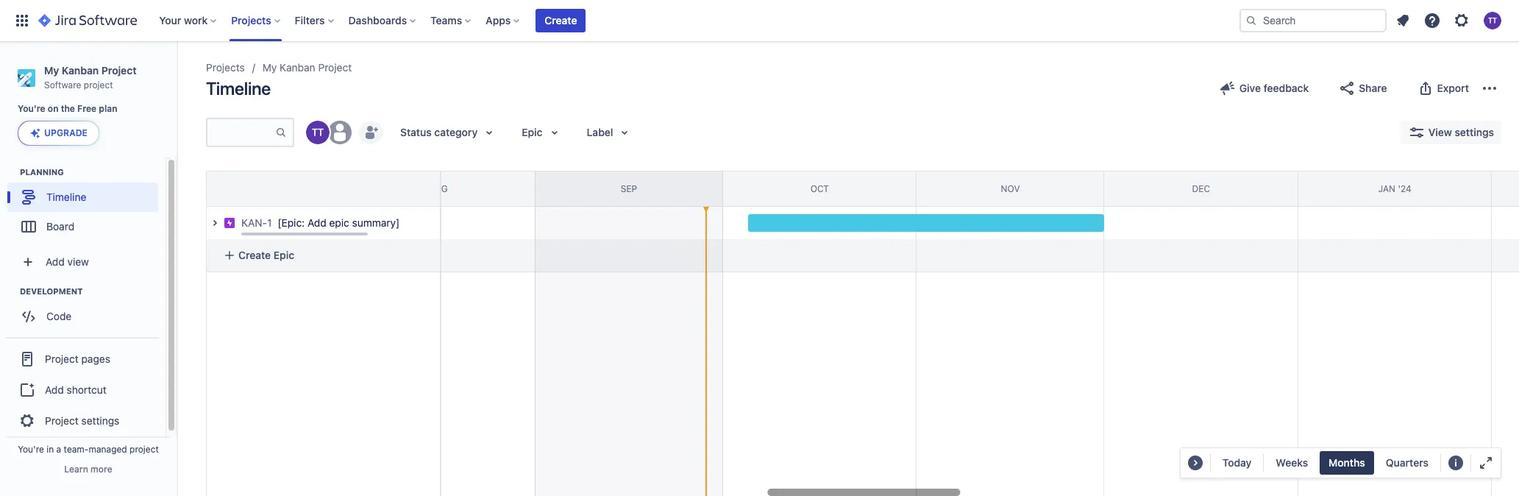 Task type: describe. For each thing, give the bounding box(es) containing it.
dec
[[1193, 183, 1211, 194]]

the
[[61, 103, 75, 114]]

primary element
[[9, 0, 1240, 41]]

your work button
[[155, 9, 222, 32]]

terry turtle image
[[306, 121, 330, 144]]

projects for projects dropdown button
[[231, 14, 271, 26]]

1 horizontal spatial project
[[130, 444, 159, 455]]

search image
[[1246, 15, 1258, 26]]

on
[[48, 103, 59, 114]]

planning group
[[7, 167, 165, 246]]

help image
[[1424, 12, 1442, 29]]

view settings
[[1429, 126, 1495, 138]]

a
[[56, 444, 61, 455]]

development
[[20, 287, 83, 296]]

give feedback button
[[1211, 77, 1318, 100]]

your
[[159, 14, 181, 26]]

teams button
[[426, 9, 477, 32]]

shortcut
[[67, 383, 107, 396]]

share
[[1360, 82, 1388, 94]]

more
[[91, 464, 112, 475]]

dashboards
[[349, 14, 407, 26]]

oct
[[811, 183, 829, 194]]

planning image
[[2, 164, 20, 181]]

weeks
[[1276, 456, 1309, 469]]

add shortcut button
[[6, 376, 160, 405]]

epic button
[[513, 121, 572, 144]]

add for add shortcut
[[45, 383, 64, 396]]

add view
[[46, 255, 89, 268]]

development group
[[7, 286, 165, 336]]

create button
[[536, 9, 586, 32]]

work
[[184, 14, 208, 26]]

give feedback
[[1240, 82, 1309, 94]]

project inside my kanban project software project
[[84, 79, 113, 90]]

give
[[1240, 82, 1262, 94]]

kanban for my kanban project software project
[[62, 64, 99, 77]]

software
[[44, 79, 81, 90]]

learn more button
[[64, 464, 112, 475]]

my kanban project software project
[[44, 64, 137, 90]]

enter full screen image
[[1478, 454, 1496, 472]]

Search field
[[1240, 9, 1387, 32]]

jan
[[1379, 183, 1396, 194]]

today button
[[1214, 451, 1261, 475]]

unassigned image
[[328, 121, 352, 144]]

months button
[[1320, 451, 1375, 475]]

add people image
[[362, 124, 380, 141]]

my for my kanban project
[[263, 61, 277, 74]]

appswitcher icon image
[[13, 12, 31, 29]]

managed
[[89, 444, 127, 455]]

add for add view
[[46, 255, 65, 268]]

status
[[400, 126, 432, 138]]

settings for project settings
[[81, 414, 119, 427]]

feedback
[[1264, 82, 1309, 94]]

timeline inside timeline link
[[46, 191, 86, 203]]

project pages link
[[6, 343, 160, 376]]

your profile and settings image
[[1484, 12, 1502, 29]]

epic inside create epic button
[[274, 249, 294, 261]]

in
[[47, 444, 54, 455]]

free
[[77, 103, 97, 114]]

teams
[[431, 14, 462, 26]]

sidebar navigation image
[[160, 59, 193, 88]]

project up a
[[45, 414, 79, 427]]

share image
[[1339, 79, 1357, 97]]

status category
[[400, 126, 478, 138]]

my kanban project link
[[263, 59, 352, 77]]

code link
[[7, 302, 158, 331]]

view
[[1429, 126, 1453, 138]]

project settings link
[[6, 405, 160, 437]]

aug
[[429, 183, 448, 194]]

create epic button
[[215, 242, 431, 269]]

quarters
[[1386, 456, 1429, 469]]

add view button
[[9, 248, 157, 277]]

weeks button
[[1268, 451, 1318, 475]]

add shortcut
[[45, 383, 107, 396]]

epic inside "epic" dropdown button
[[522, 126, 543, 138]]

dashboards button
[[344, 9, 422, 32]]

Search timeline text field
[[208, 119, 275, 146]]

apps
[[486, 14, 511, 26]]

export icon image
[[1417, 79, 1435, 97]]



Task type: vqa. For each thing, say whether or not it's contained in the screenshot.
'CHECK' 'icon'
no



Task type: locate. For each thing, give the bounding box(es) containing it.
0 horizontal spatial project
[[84, 79, 113, 90]]

development image
[[2, 283, 20, 301]]

timeline
[[206, 78, 271, 99], [46, 191, 86, 203]]

view
[[67, 255, 89, 268]]

projects button
[[227, 9, 286, 32]]

today
[[1223, 456, 1252, 469]]

you're for you're in a team-managed project
[[18, 444, 44, 455]]

0 vertical spatial projects
[[231, 14, 271, 26]]

project up plan
[[101, 64, 137, 77]]

my inside my kanban project link
[[263, 61, 277, 74]]

'24
[[1399, 183, 1412, 194]]

kanban inside my kanban project software project
[[62, 64, 99, 77]]

1 vertical spatial timeline
[[46, 191, 86, 203]]

epic image
[[224, 217, 236, 229]]

view settings button
[[1401, 121, 1502, 144]]

create
[[545, 14, 577, 26], [238, 249, 271, 261]]

project inside "link"
[[45, 352, 79, 365]]

1 vertical spatial settings
[[81, 414, 119, 427]]

project inside my kanban project software project
[[101, 64, 137, 77]]

settings right the view
[[1455, 126, 1495, 138]]

learn
[[64, 464, 88, 475]]

you're in a team-managed project
[[18, 444, 159, 455]]

settings inside popup button
[[1455, 126, 1495, 138]]

export button
[[1408, 77, 1479, 100]]

projects up projects link
[[231, 14, 271, 26]]

1 horizontal spatial kanban
[[280, 61, 316, 74]]

kan-1 [epic: add epic summary]
[[241, 216, 400, 229]]

projects
[[231, 14, 271, 26], [206, 61, 245, 74]]

group
[[6, 337, 160, 442]]

team-
[[64, 444, 89, 455]]

upgrade button
[[18, 122, 99, 145]]

my up software
[[44, 64, 59, 77]]

my right projects link
[[263, 61, 277, 74]]

notifications image
[[1395, 12, 1412, 29]]

0 vertical spatial create
[[545, 14, 577, 26]]

jan '24
[[1379, 183, 1412, 194]]

0 horizontal spatial my
[[44, 64, 59, 77]]

1
[[267, 216, 272, 229]]

0 vertical spatial add
[[308, 216, 327, 229]]

1 horizontal spatial epic
[[522, 126, 543, 138]]

1 vertical spatial create
[[238, 249, 271, 261]]

projects inside dropdown button
[[231, 14, 271, 26]]

project pages
[[45, 352, 110, 365]]

label
[[587, 126, 613, 138]]

create for create epic
[[238, 249, 271, 261]]

1 horizontal spatial settings
[[1455, 126, 1495, 138]]

quarters button
[[1378, 451, 1438, 475]]

create for create
[[545, 14, 577, 26]]

1 horizontal spatial create
[[545, 14, 577, 26]]

projects link
[[206, 59, 245, 77]]

banner
[[0, 0, 1520, 41]]

planning
[[20, 167, 64, 177]]

1 vertical spatial project
[[130, 444, 159, 455]]

1 horizontal spatial my
[[263, 61, 277, 74]]

projects for projects link
[[206, 61, 245, 74]]

view settings image
[[1408, 124, 1426, 141]]

you're left on
[[18, 103, 45, 114]]

kanban for my kanban project
[[280, 61, 316, 74]]

1 you're from the top
[[18, 103, 45, 114]]

add inside popup button
[[46, 255, 65, 268]]

epic
[[522, 126, 543, 138], [274, 249, 294, 261]]

0 vertical spatial timeline
[[206, 78, 271, 99]]

kan-1 link
[[241, 216, 272, 230]]

timeline down projects link
[[206, 78, 271, 99]]

months
[[1329, 456, 1366, 469]]

kanban
[[280, 61, 316, 74], [62, 64, 99, 77]]

export
[[1438, 82, 1470, 94]]

show child issues image
[[206, 214, 224, 232]]

epic left label
[[522, 126, 543, 138]]

add
[[308, 216, 327, 229], [46, 255, 65, 268], [45, 383, 64, 396]]

epic down [epic:
[[274, 249, 294, 261]]

filters
[[295, 14, 325, 26]]

project settings
[[45, 414, 119, 427]]

learn more
[[64, 464, 112, 475]]

0 vertical spatial project
[[84, 79, 113, 90]]

kanban down filters
[[280, 61, 316, 74]]

0 horizontal spatial create
[[238, 249, 271, 261]]

2 you're from the top
[[18, 444, 44, 455]]

group containing project pages
[[6, 337, 160, 442]]

1 vertical spatial add
[[46, 255, 65, 268]]

add left the epic
[[308, 216, 327, 229]]

settings inside group
[[81, 414, 119, 427]]

epic
[[329, 216, 349, 229]]

category
[[435, 126, 478, 138]]

my kanban project
[[263, 61, 352, 74]]

project up 'add shortcut'
[[45, 352, 79, 365]]

apps button
[[481, 9, 526, 32]]

you're left in
[[18, 444, 44, 455]]

settings up managed
[[81, 414, 119, 427]]

banner containing your work
[[0, 0, 1520, 41]]

project
[[84, 79, 113, 90], [130, 444, 159, 455]]

project up plan
[[84, 79, 113, 90]]

0 horizontal spatial settings
[[81, 414, 119, 427]]

add inside button
[[45, 383, 64, 396]]

1 vertical spatial you're
[[18, 444, 44, 455]]

settings for view settings
[[1455, 126, 1495, 138]]

project right managed
[[130, 444, 159, 455]]

0 horizontal spatial timeline
[[46, 191, 86, 203]]

[epic:
[[278, 216, 305, 229]]

create inside primary element
[[545, 14, 577, 26]]

code
[[46, 310, 72, 322]]

0 vertical spatial you're
[[18, 103, 45, 114]]

1 horizontal spatial timeline
[[206, 78, 271, 99]]

upgrade
[[44, 128, 88, 139]]

0 horizontal spatial epic
[[274, 249, 294, 261]]

pages
[[81, 352, 110, 365]]

create down kan-1 link
[[238, 249, 271, 261]]

add left view
[[46, 255, 65, 268]]

2 vertical spatial add
[[45, 383, 64, 396]]

board link
[[7, 212, 158, 242]]

project
[[318, 61, 352, 74], [101, 64, 137, 77], [45, 352, 79, 365], [45, 414, 79, 427]]

you're
[[18, 103, 45, 114], [18, 444, 44, 455]]

share button
[[1330, 77, 1397, 100]]

status category button
[[392, 121, 507, 144]]

0 vertical spatial epic
[[522, 126, 543, 138]]

settings image
[[1454, 12, 1471, 29]]

0 horizontal spatial kanban
[[62, 64, 99, 77]]

1 vertical spatial projects
[[206, 61, 245, 74]]

you're for you're on the free plan
[[18, 103, 45, 114]]

nov
[[1001, 183, 1020, 194]]

create epic
[[238, 249, 294, 261]]

filters button
[[290, 9, 340, 32]]

label button
[[578, 121, 643, 144]]

my for my kanban project software project
[[44, 64, 59, 77]]

0 vertical spatial settings
[[1455, 126, 1495, 138]]

create right "apps" dropdown button
[[545, 14, 577, 26]]

kanban up software
[[62, 64, 99, 77]]

board
[[46, 220, 74, 233]]

project down filters dropdown button
[[318, 61, 352, 74]]

projects right sidebar navigation icon
[[206, 61, 245, 74]]

jira software image
[[38, 12, 137, 29], [38, 12, 137, 29]]

summary]
[[352, 216, 400, 229]]

add left shortcut
[[45, 383, 64, 396]]

my
[[263, 61, 277, 74], [44, 64, 59, 77]]

you're on the free plan
[[18, 103, 117, 114]]

kan-
[[241, 216, 267, 229]]

timeline link
[[7, 183, 158, 212]]

your work
[[159, 14, 208, 26]]

sep
[[621, 183, 638, 194]]

1 vertical spatial epic
[[274, 249, 294, 261]]

settings
[[1455, 126, 1495, 138], [81, 414, 119, 427]]

my inside my kanban project software project
[[44, 64, 59, 77]]

plan
[[99, 103, 117, 114]]

timeline up board
[[46, 191, 86, 203]]



